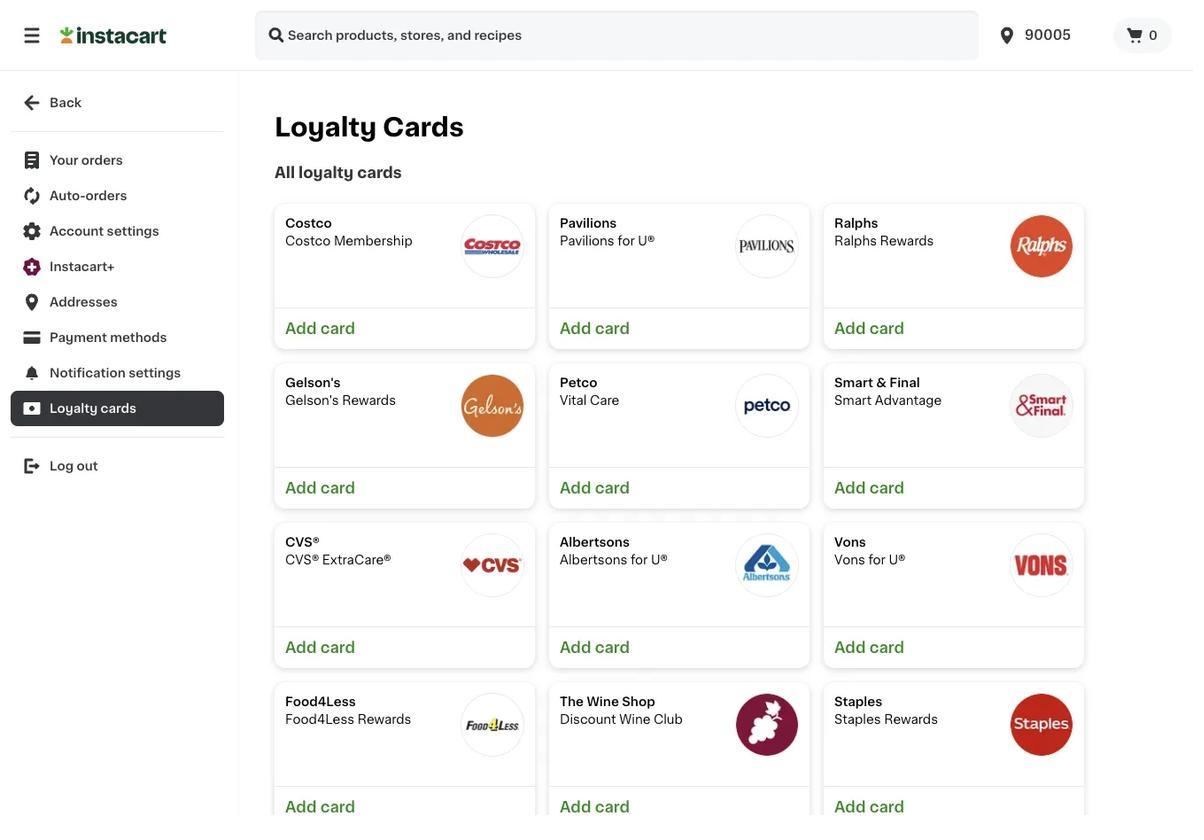 Task type: locate. For each thing, give the bounding box(es) containing it.
orders up auto-orders on the left of page
[[81, 154, 123, 167]]

food4less image
[[461, 693, 525, 757]]

0 vertical spatial wine
[[587, 696, 619, 708]]

90005 button
[[987, 11, 1114, 60]]

2 ralphs from the top
[[835, 235, 878, 247]]

settings up instacart+ link in the left of the page
[[107, 225, 159, 238]]

1 vertical spatial ralphs
[[835, 235, 878, 247]]

loyalty up loyalty
[[275, 115, 377, 140]]

for inside pavilions pavilions for u®
[[618, 235, 635, 247]]

2 staples from the top
[[835, 714, 882, 726]]

vons vons for u®
[[835, 536, 906, 566]]

for for albertsons
[[631, 554, 648, 566]]

add card button for the wine shop discount wine club
[[550, 786, 810, 816]]

instacart logo image
[[60, 25, 167, 46]]

card for food4less
[[321, 800, 356, 815]]

u® for albertsons albertsons for u®
[[651, 554, 668, 566]]

gelson's gelson's rewards
[[285, 377, 396, 407]]

1 ralphs from the top
[[835, 217, 879, 230]]

card for pavilions
[[595, 321, 630, 336]]

costco costco membership
[[285, 217, 413, 247]]

1 vertical spatial cvs®
[[285, 554, 319, 566]]

add for staples staples rewards
[[835, 800, 866, 815]]

account settings
[[50, 225, 159, 238]]

add
[[285, 321, 317, 336], [560, 321, 592, 336], [835, 321, 866, 336], [285, 481, 317, 496], [560, 481, 592, 496], [835, 481, 866, 496], [285, 640, 317, 655], [560, 640, 592, 655], [835, 640, 866, 655], [285, 800, 317, 815], [560, 800, 592, 815], [835, 800, 866, 815]]

add card for pavilions
[[560, 321, 630, 336]]

your
[[50, 154, 78, 167]]

0 vertical spatial albertsons
[[560, 536, 630, 549]]

add card for gelson's
[[285, 481, 356, 496]]

1 vertical spatial smart
[[835, 394, 872, 407]]

settings
[[107, 225, 159, 238], [129, 367, 181, 379]]

smart left &
[[835, 377, 874, 389]]

rewards for staples staples rewards
[[885, 714, 939, 726]]

0 vertical spatial loyalty
[[275, 115, 377, 140]]

orders inside 'link'
[[81, 154, 123, 167]]

orders up account settings
[[86, 190, 127, 202]]

0 vertical spatial staples
[[835, 696, 883, 708]]

1 vertical spatial albertsons
[[560, 554, 628, 566]]

1 vertical spatial cards
[[101, 402, 137, 415]]

cards down 'notification settings' 'link'
[[101, 402, 137, 415]]

settings inside 'link'
[[129, 367, 181, 379]]

u® inside pavilions pavilions for u®
[[638, 235, 655, 247]]

1 smart from the top
[[835, 377, 874, 389]]

0 vertical spatial settings
[[107, 225, 159, 238]]

all
[[275, 165, 295, 180]]

add card button for smart & final smart advantage
[[824, 467, 1085, 509]]

costco left the "membership"
[[285, 235, 331, 247]]

card for albertsons
[[595, 640, 630, 655]]

1 vertical spatial wine
[[620, 714, 651, 726]]

2 pavilions from the top
[[560, 235, 615, 247]]

settings down methods
[[129, 367, 181, 379]]

loyalty
[[275, 115, 377, 140], [50, 402, 98, 415]]

addresses link
[[11, 285, 224, 320]]

notification settings
[[50, 367, 181, 379]]

0 vertical spatial cards
[[357, 165, 402, 180]]

vital
[[560, 394, 587, 407]]

notification
[[50, 367, 126, 379]]

pavilions
[[560, 217, 617, 230], [560, 235, 615, 247]]

1 vertical spatial vons
[[835, 554, 866, 566]]

add for smart & final smart advantage
[[835, 481, 866, 496]]

albertsons image
[[736, 534, 800, 597]]

vons
[[835, 536, 867, 549], [835, 554, 866, 566]]

0 vertical spatial smart
[[835, 377, 874, 389]]

staples image
[[1010, 693, 1074, 757]]

costco image
[[461, 215, 525, 278]]

u® for pavilions pavilions for u®
[[638, 235, 655, 247]]

costco
[[285, 217, 332, 230], [285, 235, 331, 247]]

add for petco vital care
[[560, 481, 592, 496]]

gelson's
[[285, 377, 341, 389], [285, 394, 339, 407]]

u® inside the albertsons albertsons for u®
[[651, 554, 668, 566]]

0 vertical spatial cvs®
[[285, 536, 320, 549]]

1 food4less from the top
[[285, 696, 356, 708]]

albertsons
[[560, 536, 630, 549], [560, 554, 628, 566]]

for
[[618, 235, 635, 247], [631, 554, 648, 566], [869, 554, 886, 566]]

1 vertical spatial loyalty
[[50, 402, 98, 415]]

card for staples
[[870, 800, 905, 815]]

loyalty for loyalty cards
[[275, 115, 377, 140]]

instacart+
[[50, 261, 115, 273]]

rewards inside staples staples rewards
[[885, 714, 939, 726]]

u®
[[638, 235, 655, 247], [651, 554, 668, 566], [889, 554, 906, 566]]

pavilions image
[[736, 215, 800, 278]]

1 vertical spatial food4less
[[285, 714, 355, 726]]

add card for albertsons
[[560, 640, 630, 655]]

add card for &
[[835, 481, 905, 496]]

card for costco
[[321, 321, 356, 336]]

1 vertical spatial orders
[[86, 190, 127, 202]]

1 vertical spatial settings
[[129, 367, 181, 379]]

u® inside vons vons for u®
[[889, 554, 906, 566]]

2 vons from the top
[[835, 554, 866, 566]]

1 vertical spatial staples
[[835, 714, 882, 726]]

90005
[[1026, 29, 1072, 42]]

for for vons
[[869, 554, 886, 566]]

card
[[321, 321, 356, 336], [595, 321, 630, 336], [870, 321, 905, 336], [321, 481, 356, 496], [595, 481, 630, 496], [870, 481, 905, 496], [321, 640, 356, 655], [595, 640, 630, 655], [870, 640, 905, 655], [321, 800, 356, 815], [595, 800, 630, 815], [870, 800, 905, 815]]

costco down loyalty
[[285, 217, 332, 230]]

account
[[50, 225, 104, 238]]

2 costco from the top
[[285, 235, 331, 247]]

notification settings link
[[11, 355, 224, 391]]

1 vertical spatial gelson's
[[285, 394, 339, 407]]

&
[[877, 377, 887, 389]]

add card button for gelson's gelson's rewards
[[275, 467, 535, 509]]

add card button
[[275, 308, 535, 349], [550, 308, 810, 349], [824, 308, 1085, 349], [275, 467, 535, 509], [550, 467, 810, 509], [824, 467, 1085, 509], [275, 627, 535, 668], [550, 627, 810, 668], [824, 627, 1085, 668], [275, 786, 535, 816], [550, 786, 810, 816], [824, 786, 1085, 816]]

0 vertical spatial food4less
[[285, 696, 356, 708]]

0 horizontal spatial wine
[[587, 696, 619, 708]]

food4less food4less rewards
[[285, 696, 412, 726]]

rewards inside food4less food4less rewards
[[358, 714, 412, 726]]

orders
[[81, 154, 123, 167], [86, 190, 127, 202]]

log out
[[50, 460, 98, 472]]

add card for cvs®
[[285, 640, 356, 655]]

ralphs image
[[1010, 215, 1074, 278]]

cards down loyalty cards
[[357, 165, 402, 180]]

rewards
[[881, 235, 935, 247], [342, 394, 396, 407], [358, 714, 412, 726], [885, 714, 939, 726]]

add card for costco
[[285, 321, 356, 336]]

add card button for staples staples rewards
[[824, 786, 1085, 816]]

log
[[50, 460, 74, 472]]

1 horizontal spatial loyalty
[[275, 115, 377, 140]]

add card for staples
[[835, 800, 905, 815]]

auto-orders
[[50, 190, 127, 202]]

petco image
[[736, 374, 800, 438]]

rewards inside ralphs ralphs rewards
[[881, 235, 935, 247]]

care
[[590, 394, 620, 407]]

1 vertical spatial pavilions
[[560, 235, 615, 247]]

add card for ralphs
[[835, 321, 905, 336]]

1 vertical spatial costco
[[285, 235, 331, 247]]

final
[[890, 377, 921, 389]]

1 pavilions from the top
[[560, 217, 617, 230]]

ralphs ralphs rewards
[[835, 217, 935, 247]]

cards
[[357, 165, 402, 180], [101, 402, 137, 415]]

orders inside "link"
[[86, 190, 127, 202]]

loyalty down notification
[[50, 402, 98, 415]]

smart left advantage
[[835, 394, 872, 407]]

the wine shop discount wine club
[[560, 696, 683, 726]]

2 gelson's from the top
[[285, 394, 339, 407]]

rewards inside gelson's gelson's rewards
[[342, 394, 396, 407]]

orders for auto-orders
[[86, 190, 127, 202]]

vons image
[[1010, 534, 1074, 597]]

0 vertical spatial costco
[[285, 217, 332, 230]]

90005 button
[[997, 11, 1104, 60]]

0 horizontal spatial cards
[[101, 402, 137, 415]]

1 gelson's from the top
[[285, 377, 341, 389]]

add card button for pavilions pavilions for u®
[[550, 308, 810, 349]]

None search field
[[255, 11, 980, 60]]

food4less
[[285, 696, 356, 708], [285, 714, 355, 726]]

for inside vons vons for u®
[[869, 554, 886, 566]]

ralphs
[[835, 217, 879, 230], [835, 235, 878, 247]]

petco vital care
[[560, 377, 620, 407]]

add card button for costco costco membership
[[275, 308, 535, 349]]

0 vertical spatial orders
[[81, 154, 123, 167]]

wine down the shop
[[620, 714, 651, 726]]

0 vertical spatial gelson's
[[285, 377, 341, 389]]

0 vertical spatial pavilions
[[560, 217, 617, 230]]

wine up discount
[[587, 696, 619, 708]]

cvs®
[[285, 536, 320, 549], [285, 554, 319, 566]]

club
[[654, 714, 683, 726]]

auto-orders link
[[11, 178, 224, 214]]

for inside the albertsons albertsons for u®
[[631, 554, 648, 566]]

wine
[[587, 696, 619, 708], [620, 714, 651, 726]]

gelson's image
[[461, 374, 525, 438]]

0 horizontal spatial loyalty
[[50, 402, 98, 415]]

smart
[[835, 377, 874, 389], [835, 394, 872, 407]]

card for &
[[870, 481, 905, 496]]

0 vertical spatial vons
[[835, 536, 867, 549]]

card for cvs®
[[321, 640, 356, 655]]

staples
[[835, 696, 883, 708], [835, 714, 882, 726]]

2 smart from the top
[[835, 394, 872, 407]]

add card
[[285, 321, 356, 336], [560, 321, 630, 336], [835, 321, 905, 336], [285, 481, 356, 496], [560, 481, 630, 496], [835, 481, 905, 496], [285, 640, 356, 655], [560, 640, 630, 655], [835, 640, 905, 655], [285, 800, 356, 815], [560, 800, 630, 815], [835, 800, 905, 815]]

0 vertical spatial ralphs
[[835, 217, 879, 230]]



Task type: vqa. For each thing, say whether or not it's contained in the screenshot.


Task type: describe. For each thing, give the bounding box(es) containing it.
settings for account settings
[[107, 225, 159, 238]]

1 staples from the top
[[835, 696, 883, 708]]

payment methods
[[50, 332, 167, 344]]

add for ralphs ralphs rewards
[[835, 321, 866, 336]]

orders for your orders
[[81, 154, 123, 167]]

add card button for ralphs ralphs rewards
[[824, 308, 1085, 349]]

1 horizontal spatial cards
[[357, 165, 402, 180]]

extracare®
[[323, 554, 392, 566]]

cvs® image
[[461, 534, 525, 597]]

cards
[[383, 115, 464, 140]]

add for gelson's gelson's rewards
[[285, 481, 317, 496]]

all loyalty cards
[[275, 165, 402, 180]]

loyalty cards link
[[11, 391, 224, 426]]

add card button for vons vons for u®
[[824, 627, 1085, 668]]

albertsons albertsons for u®
[[560, 536, 668, 566]]

card for ralphs
[[870, 321, 905, 336]]

log out link
[[11, 449, 224, 484]]

1 cvs® from the top
[[285, 536, 320, 549]]

2 albertsons from the top
[[560, 554, 628, 566]]

add card for wine
[[560, 800, 630, 815]]

rewards for ralphs ralphs rewards
[[881, 235, 935, 247]]

0 button
[[1114, 18, 1173, 53]]

add for costco costco membership
[[285, 321, 317, 336]]

loyalty cards
[[275, 115, 464, 140]]

cvs® cvs® extracare®
[[285, 536, 392, 566]]

rewards for food4less food4less rewards
[[358, 714, 412, 726]]

payment methods link
[[11, 320, 224, 355]]

the wine shop image
[[736, 693, 800, 757]]

loyalty
[[299, 165, 354, 180]]

add card button for albertsons albertsons for u®
[[550, 627, 810, 668]]

your orders
[[50, 154, 123, 167]]

smart & final image
[[1010, 374, 1074, 438]]

card for gelson's
[[321, 481, 356, 496]]

add for pavilions pavilions for u®
[[560, 321, 592, 336]]

card for wine
[[595, 800, 630, 815]]

instacart+ link
[[11, 249, 224, 285]]

add card button for food4less food4less rewards
[[275, 786, 535, 816]]

addresses
[[50, 296, 118, 308]]

add for vons vons for u®
[[835, 640, 866, 655]]

2 cvs® from the top
[[285, 554, 319, 566]]

1 albertsons from the top
[[560, 536, 630, 549]]

add for albertsons albertsons for u®
[[560, 640, 592, 655]]

payment
[[50, 332, 107, 344]]

for for pavilions
[[618, 235, 635, 247]]

cards inside loyalty cards link
[[101, 402, 137, 415]]

out
[[77, 460, 98, 472]]

add card for vital
[[560, 481, 630, 496]]

add for the wine shop discount wine club
[[560, 800, 592, 815]]

rewards for gelson's gelson's rewards
[[342, 394, 396, 407]]

loyalty for loyalty cards
[[50, 402, 98, 415]]

petco
[[560, 377, 598, 389]]

auto-
[[50, 190, 86, 202]]

add card for vons
[[835, 640, 905, 655]]

card for vons
[[870, 640, 905, 655]]

shop
[[622, 696, 656, 708]]

card for vital
[[595, 481, 630, 496]]

2 food4less from the top
[[285, 714, 355, 726]]

add card button for cvs® cvs® extracare®
[[275, 627, 535, 668]]

add for cvs® cvs® extracare®
[[285, 640, 317, 655]]

back link
[[11, 85, 224, 121]]

settings for notification settings
[[129, 367, 181, 379]]

0
[[1150, 29, 1159, 42]]

advantage
[[876, 394, 942, 407]]

smart & final smart advantage
[[835, 377, 942, 407]]

account settings link
[[11, 214, 224, 249]]

1 costco from the top
[[285, 217, 332, 230]]

staples staples rewards
[[835, 696, 939, 726]]

1 horizontal spatial wine
[[620, 714, 651, 726]]

Search field
[[255, 11, 980, 60]]

methods
[[110, 332, 167, 344]]

the
[[560, 696, 584, 708]]

pavilions pavilions for u®
[[560, 217, 655, 247]]

back
[[50, 97, 82, 109]]

add card button for petco vital care
[[550, 467, 810, 509]]

1 vons from the top
[[835, 536, 867, 549]]

u® for vons vons for u®
[[889, 554, 906, 566]]

add card for food4less
[[285, 800, 356, 815]]

membership
[[334, 235, 413, 247]]

your orders link
[[11, 143, 224, 178]]

discount
[[560, 714, 617, 726]]

add for food4less food4less rewards
[[285, 800, 317, 815]]

loyalty cards
[[50, 402, 137, 415]]



